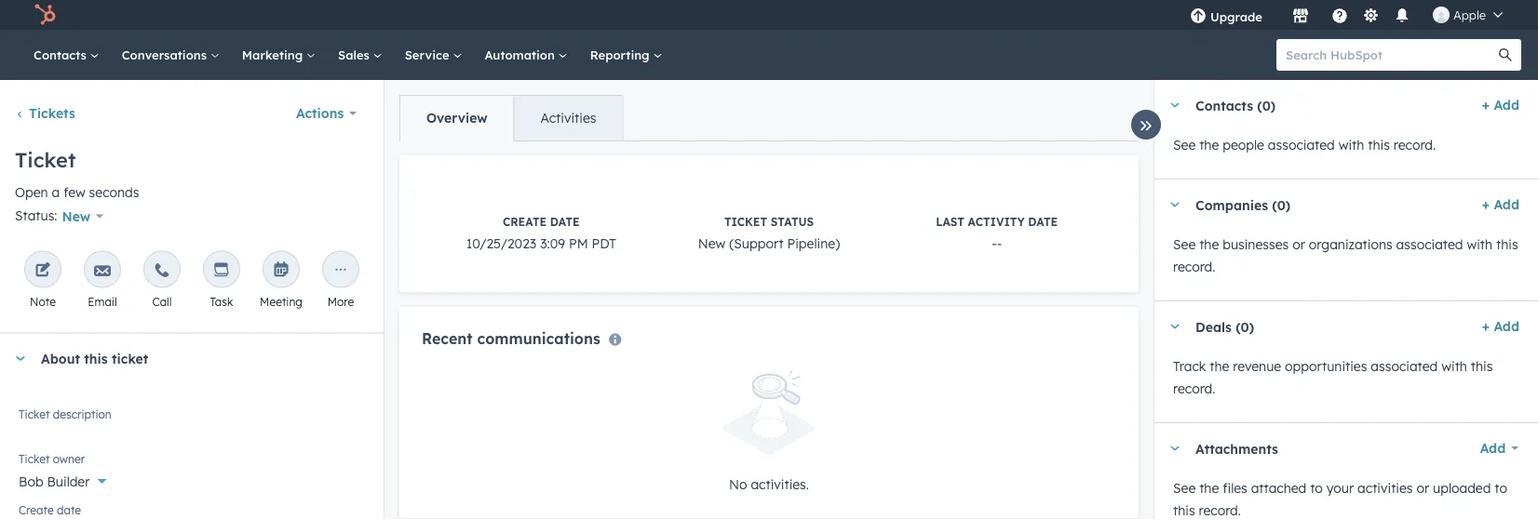 Task type: describe. For each thing, give the bounding box(es) containing it.
add for see the businesses or organizations associated with this record.
[[1494, 197, 1520, 213]]

(0) for deals (0)
[[1236, 319, 1255, 335]]

last
[[936, 215, 965, 229]]

a
[[52, 184, 60, 201]]

activities
[[541, 110, 597, 126]]

call image
[[154, 263, 170, 280]]

overview link
[[401, 96, 514, 141]]

meeting
[[260, 295, 303, 309]]

create date 10/25/2023 3:09 pm pdt
[[466, 215, 617, 252]]

contacts (0) button
[[1155, 80, 1475, 130]]

automation
[[485, 47, 559, 62]]

task
[[210, 295, 233, 309]]

owner
[[53, 453, 85, 467]]

recent communications
[[422, 330, 601, 348]]

with inside track the revenue opportunities associated with this record.
[[1442, 359, 1468, 375]]

Ticket description text field
[[19, 405, 365, 442]]

+ for record.
[[1483, 97, 1490, 113]]

bob
[[19, 473, 43, 490]]

note
[[30, 295, 56, 309]]

marketing
[[242, 47, 306, 62]]

deals (0) button
[[1155, 302, 1475, 352]]

tickets
[[29, 105, 75, 122]]

Search HubSpot search field
[[1277, 39, 1505, 71]]

description
[[53, 408, 112, 422]]

conversations link
[[111, 30, 231, 80]]

apple
[[1454, 7, 1487, 22]]

activity
[[968, 215, 1025, 229]]

caret image for companies
[[1170, 203, 1181, 207]]

activities link
[[514, 96, 623, 141]]

attachments
[[1196, 441, 1279, 457]]

create for create date
[[19, 504, 54, 518]]

+ for with
[[1483, 197, 1490, 213]]

about this ticket button
[[0, 334, 365, 384]]

the for revenue
[[1210, 359, 1230, 375]]

0 vertical spatial with
[[1339, 137, 1365, 153]]

this inside dropdown button
[[84, 351, 108, 367]]

the for files
[[1200, 481, 1220, 497]]

record. inside track the revenue opportunities associated with this record.
[[1174, 381, 1216, 397]]

no
[[729, 477, 747, 493]]

attachments button
[[1155, 424, 1461, 474]]

about
[[41, 351, 80, 367]]

communications
[[477, 330, 601, 348]]

companies (0) button
[[1155, 180, 1475, 230]]

(0) for companies (0)
[[1273, 197, 1291, 213]]

10/25/2023
[[466, 236, 537, 252]]

status
[[771, 215, 814, 229]]

hubspot link
[[22, 4, 70, 26]]

create for create date 10/25/2023 3:09 pm pdt
[[503, 215, 547, 229]]

this inside see the businesses or organizations associated with this record.
[[1497, 237, 1519, 253]]

reporting
[[590, 47, 653, 62]]

+ for this
[[1483, 319, 1490, 335]]

settings image
[[1363, 8, 1380, 25]]

deals (0)
[[1196, 319, 1255, 335]]

see the people associated with this record.
[[1174, 137, 1437, 153]]

ticket for ticket owner
[[19, 453, 50, 467]]

(0) for contacts (0)
[[1258, 97, 1276, 113]]

bob builder
[[19, 473, 90, 490]]

sales
[[338, 47, 373, 62]]

settings link
[[1360, 5, 1383, 25]]

new inside popup button
[[62, 208, 91, 224]]

associated inside track the revenue opportunities associated with this record.
[[1371, 359, 1438, 375]]

open a few seconds
[[15, 184, 139, 201]]

bob builder button
[[19, 463, 365, 494]]

organizations
[[1309, 237, 1393, 253]]

(support
[[730, 236, 784, 252]]

+ add button for with
[[1483, 194, 1520, 216]]

people
[[1223, 137, 1265, 153]]

2 to from the left
[[1495, 481, 1508, 497]]

opportunities
[[1285, 359, 1368, 375]]

ticket
[[112, 351, 148, 367]]

see the businesses or organizations associated with this record.
[[1174, 237, 1519, 275]]

task image
[[213, 263, 230, 280]]

contacts link
[[22, 30, 111, 80]]

contacts for contacts (0)
[[1196, 97, 1254, 113]]

record. inside see the businesses or organizations associated with this record.
[[1174, 259, 1216, 275]]

search image
[[1500, 48, 1513, 61]]

marketing link
[[231, 30, 327, 80]]

builder
[[47, 473, 90, 490]]

activities.
[[751, 477, 809, 493]]

businesses
[[1223, 237, 1289, 253]]

date inside last activity date --
[[1029, 215, 1058, 229]]

the for people
[[1200, 137, 1220, 153]]

actions button
[[284, 95, 369, 132]]

more image
[[333, 263, 349, 280]]

track the revenue opportunities associated with this record.
[[1174, 359, 1494, 397]]

+ add for this
[[1483, 319, 1520, 335]]

caret image for contacts
[[1170, 103, 1181, 108]]

see the files attached to your activities or uploaded to this record.
[[1174, 481, 1508, 519]]

menu containing apple
[[1177, 0, 1516, 30]]



Task type: vqa. For each thing, say whether or not it's contained in the screenshot.
first teammate from the bottom of the page
no



Task type: locate. For each thing, give the bounding box(es) containing it.
1 - from the left
[[992, 236, 997, 252]]

your
[[1327, 481, 1355, 497]]

1 horizontal spatial to
[[1495, 481, 1508, 497]]

seconds
[[89, 184, 139, 201]]

or inside see the files attached to your activities or uploaded to this record.
[[1417, 481, 1430, 497]]

new
[[62, 208, 91, 224], [698, 236, 726, 252]]

1 horizontal spatial or
[[1417, 481, 1430, 497]]

+ add button for this
[[1483, 316, 1520, 338]]

apple button
[[1422, 0, 1515, 30]]

pm
[[569, 236, 588, 252]]

caret image for about this ticket
[[15, 357, 26, 361]]

caret image inside contacts (0) dropdown button
[[1170, 103, 1181, 108]]

0 vertical spatial +
[[1483, 97, 1490, 113]]

1 vertical spatial + add button
[[1483, 194, 1520, 216]]

associated right organizations
[[1397, 237, 1464, 253]]

caret image inside companies (0) dropdown button
[[1170, 203, 1181, 207]]

no activities. alert
[[422, 371, 1117, 497]]

associated down contacts (0) dropdown button
[[1268, 137, 1335, 153]]

hubspot image
[[34, 4, 56, 26]]

attached
[[1252, 481, 1307, 497]]

caret image inside attachments dropdown button
[[1170, 447, 1181, 451]]

ticket up 'a'
[[15, 147, 76, 173]]

3 caret image from the top
[[1170, 447, 1181, 451]]

new inside the "ticket status new (support pipeline)"
[[698, 236, 726, 252]]

1 horizontal spatial contacts
[[1196, 97, 1254, 113]]

service link
[[394, 30, 474, 80]]

1 horizontal spatial create
[[503, 215, 547, 229]]

1 vertical spatial contacts
[[1196, 97, 1254, 113]]

1 caret image from the top
[[1170, 103, 1181, 108]]

caret image inside about this ticket dropdown button
[[15, 357, 26, 361]]

revenue
[[1233, 359, 1282, 375]]

1 + from the top
[[1483, 97, 1490, 113]]

+ add for with
[[1483, 197, 1520, 213]]

0 horizontal spatial caret image
[[15, 357, 26, 361]]

2 vertical spatial (0)
[[1236, 319, 1255, 335]]

caret image left the companies
[[1170, 203, 1181, 207]]

(0) inside companies (0) dropdown button
[[1273, 197, 1291, 213]]

2 vertical spatial with
[[1442, 359, 1468, 375]]

see for see the people associated with this record.
[[1174, 137, 1196, 153]]

2 - from the left
[[997, 236, 1002, 252]]

this inside track the revenue opportunities associated with this record.
[[1472, 359, 1494, 375]]

to left your
[[1311, 481, 1323, 497]]

caret image for deals (0)
[[1170, 325, 1181, 329]]

3 + add button from the top
[[1483, 316, 1520, 338]]

add for see the people associated with this record.
[[1494, 97, 1520, 113]]

add
[[1494, 97, 1520, 113], [1494, 197, 1520, 213], [1494, 319, 1520, 335], [1481, 441, 1506, 457]]

0 vertical spatial see
[[1174, 137, 1196, 153]]

to
[[1311, 481, 1323, 497], [1495, 481, 1508, 497]]

pipeline)
[[788, 236, 840, 252]]

1 + add from the top
[[1483, 97, 1520, 113]]

new down open a few seconds
[[62, 208, 91, 224]]

few
[[63, 184, 85, 201]]

2 see from the top
[[1174, 237, 1196, 253]]

the for businesses
[[1200, 237, 1220, 253]]

caret image
[[1170, 103, 1181, 108], [1170, 203, 1181, 207], [1170, 447, 1181, 451]]

-
[[992, 236, 997, 252], [997, 236, 1002, 252]]

1 vertical spatial caret image
[[15, 357, 26, 361]]

Create date text field
[[19, 514, 365, 520]]

with inside see the businesses or organizations associated with this record.
[[1467, 237, 1493, 253]]

0 vertical spatial contacts
[[34, 47, 90, 62]]

automation link
[[474, 30, 579, 80]]

to right uploaded
[[1495, 481, 1508, 497]]

sales link
[[327, 30, 394, 80]]

3 + from the top
[[1483, 319, 1490, 335]]

0 horizontal spatial create
[[19, 504, 54, 518]]

menu
[[1177, 0, 1516, 30]]

this inside see the files attached to your activities or uploaded to this record.
[[1174, 503, 1196, 519]]

meeting image
[[273, 263, 290, 280]]

notifications image
[[1394, 8, 1411, 25]]

see for see the businesses or organizations associated with this record.
[[1174, 237, 1196, 253]]

1 vertical spatial caret image
[[1170, 203, 1181, 207]]

0 vertical spatial + add button
[[1483, 94, 1520, 116]]

see down the companies
[[1174, 237, 1196, 253]]

the
[[1200, 137, 1220, 153], [1200, 237, 1220, 253], [1210, 359, 1230, 375], [1200, 481, 1220, 497]]

contacts up "people"
[[1196, 97, 1254, 113]]

create date
[[19, 504, 81, 518]]

the inside see the files attached to your activities or uploaded to this record.
[[1200, 481, 1220, 497]]

with
[[1339, 137, 1365, 153], [1467, 237, 1493, 253], [1442, 359, 1468, 375]]

ticket owner
[[19, 453, 85, 467]]

the left "people"
[[1200, 137, 1220, 153]]

email image
[[94, 263, 111, 280]]

1 vertical spatial see
[[1174, 237, 1196, 253]]

see left "people"
[[1174, 137, 1196, 153]]

2 vertical spatial see
[[1174, 481, 1196, 497]]

ticket up (support
[[725, 215, 768, 229]]

2 vertical spatial +
[[1483, 319, 1490, 335]]

add for track the revenue opportunities associated with this record.
[[1494, 319, 1520, 335]]

search button
[[1490, 39, 1522, 71]]

1 vertical spatial new
[[698, 236, 726, 252]]

or inside see the businesses or organizations associated with this record.
[[1293, 237, 1306, 253]]

1 to from the left
[[1311, 481, 1323, 497]]

date down the builder
[[57, 504, 81, 518]]

1 vertical spatial (0)
[[1273, 197, 1291, 213]]

marketplaces button
[[1282, 0, 1321, 30]]

call
[[152, 295, 172, 309]]

status:
[[15, 208, 57, 224]]

deals
[[1196, 319, 1232, 335]]

3 + add from the top
[[1483, 319, 1520, 335]]

+ add
[[1483, 97, 1520, 113], [1483, 197, 1520, 213], [1483, 319, 1520, 335]]

help image
[[1332, 8, 1349, 25]]

2 + from the top
[[1483, 197, 1490, 213]]

associated right opportunities
[[1371, 359, 1438, 375]]

associated inside see the businesses or organizations associated with this record.
[[1397, 237, 1464, 253]]

caret image left deals on the bottom right
[[1170, 325, 1181, 329]]

1 + add button from the top
[[1483, 94, 1520, 116]]

or right activities at the bottom of the page
[[1417, 481, 1430, 497]]

the inside see the businesses or organizations associated with this record.
[[1200, 237, 1220, 253]]

the inside track the revenue opportunities associated with this record.
[[1210, 359, 1230, 375]]

date for create date 10/25/2023 3:09 pm pdt
[[550, 215, 580, 229]]

ticket left description
[[19, 408, 50, 422]]

ticket for ticket
[[15, 147, 76, 173]]

see
[[1174, 137, 1196, 153], [1174, 237, 1196, 253], [1174, 481, 1196, 497]]

0 horizontal spatial to
[[1311, 481, 1323, 497]]

0 vertical spatial new
[[62, 208, 91, 224]]

service
[[405, 47, 453, 62]]

0 horizontal spatial contacts
[[34, 47, 90, 62]]

contacts down hubspot link
[[34, 47, 90, 62]]

navigation containing overview
[[400, 95, 624, 142]]

add inside "popup button"
[[1481, 441, 1506, 457]]

2 vertical spatial associated
[[1371, 359, 1438, 375]]

caret image left attachments
[[1170, 447, 1181, 451]]

(0) inside deals (0) dropdown button
[[1236, 319, 1255, 335]]

more
[[328, 295, 354, 309]]

2 vertical spatial + add button
[[1483, 316, 1520, 338]]

new left (support
[[698, 236, 726, 252]]

date up 3:09
[[550, 215, 580, 229]]

open
[[15, 184, 48, 201]]

3 see from the top
[[1174, 481, 1196, 497]]

menu item
[[1276, 0, 1280, 30]]

3:09
[[540, 236, 565, 252]]

uploaded
[[1434, 481, 1492, 497]]

ticket inside the "ticket status new (support pipeline)"
[[725, 215, 768, 229]]

overview
[[427, 110, 488, 126]]

track
[[1174, 359, 1207, 375]]

2 + add button from the top
[[1483, 194, 1520, 216]]

actions
[[296, 105, 344, 122]]

0 vertical spatial or
[[1293, 237, 1306, 253]]

ticket for ticket description
[[19, 408, 50, 422]]

2 + add from the top
[[1483, 197, 1520, 213]]

the down the companies
[[1200, 237, 1220, 253]]

activities
[[1358, 481, 1414, 497]]

1 horizontal spatial date
[[550, 215, 580, 229]]

+ add for record.
[[1483, 97, 1520, 113]]

companies
[[1196, 197, 1269, 213]]

navigation
[[400, 95, 624, 142]]

note image
[[34, 263, 51, 280]]

1 vertical spatial associated
[[1397, 237, 1464, 253]]

tickets link
[[15, 105, 75, 122]]

contacts inside dropdown button
[[1196, 97, 1254, 113]]

create down bob
[[19, 504, 54, 518]]

last activity date --
[[936, 215, 1058, 252]]

0 vertical spatial create
[[503, 215, 547, 229]]

add button
[[1469, 430, 1520, 468]]

(0)
[[1258, 97, 1276, 113], [1273, 197, 1291, 213], [1236, 319, 1255, 335]]

0 horizontal spatial or
[[1293, 237, 1306, 253]]

0 vertical spatial associated
[[1268, 137, 1335, 153]]

associated
[[1268, 137, 1335, 153], [1397, 237, 1464, 253], [1371, 359, 1438, 375]]

conversations
[[122, 47, 210, 62]]

no activities.
[[729, 477, 809, 493]]

ticket up bob
[[19, 453, 50, 467]]

create inside create date 10/25/2023 3:09 pm pdt
[[503, 215, 547, 229]]

caret image left about
[[15, 357, 26, 361]]

1 vertical spatial with
[[1467, 237, 1493, 253]]

2 caret image from the top
[[1170, 203, 1181, 207]]

see inside see the files attached to your activities or uploaded to this record.
[[1174, 481, 1196, 497]]

1 vertical spatial +
[[1483, 197, 1490, 213]]

email
[[88, 295, 117, 309]]

0 vertical spatial caret image
[[1170, 325, 1181, 329]]

1 vertical spatial create
[[19, 504, 54, 518]]

see for see the files attached to your activities or uploaded to this record.
[[1174, 481, 1196, 497]]

see left the files
[[1174, 481, 1196, 497]]

help button
[[1325, 0, 1356, 30]]

1 horizontal spatial new
[[698, 236, 726, 252]]

ticket
[[15, 147, 76, 173], [725, 215, 768, 229], [19, 408, 50, 422], [19, 453, 50, 467]]

caret image left contacts (0)
[[1170, 103, 1181, 108]]

notifications button
[[1387, 0, 1419, 30]]

ticket for ticket status new (support pipeline)
[[725, 215, 768, 229]]

date inside create date 10/25/2023 3:09 pm pdt
[[550, 215, 580, 229]]

caret image
[[1170, 325, 1181, 329], [15, 357, 26, 361]]

contacts
[[34, 47, 90, 62], [1196, 97, 1254, 113]]

companies (0)
[[1196, 197, 1291, 213]]

2 vertical spatial caret image
[[1170, 447, 1181, 451]]

about this ticket
[[41, 351, 148, 367]]

bob builder image
[[1433, 7, 1450, 23]]

new button
[[57, 204, 116, 229]]

(0) right deals on the bottom right
[[1236, 319, 1255, 335]]

0 horizontal spatial new
[[62, 208, 91, 224]]

(0) inside contacts (0) dropdown button
[[1258, 97, 1276, 113]]

record. inside see the files attached to your activities or uploaded to this record.
[[1199, 503, 1242, 519]]

2 vertical spatial + add
[[1483, 319, 1520, 335]]

+ add button for record.
[[1483, 94, 1520, 116]]

1 see from the top
[[1174, 137, 1196, 153]]

ticket status new (support pipeline)
[[698, 215, 840, 252]]

marketplaces image
[[1293, 8, 1310, 25]]

contacts for contacts
[[34, 47, 90, 62]]

reporting link
[[579, 30, 674, 80]]

the right the track at the bottom right of the page
[[1210, 359, 1230, 375]]

see inside see the businesses or organizations associated with this record.
[[1174, 237, 1196, 253]]

create
[[503, 215, 547, 229], [19, 504, 54, 518]]

1 vertical spatial or
[[1417, 481, 1430, 497]]

0 vertical spatial + add
[[1483, 97, 1520, 113]]

0 vertical spatial (0)
[[1258, 97, 1276, 113]]

1 vertical spatial + add
[[1483, 197, 1520, 213]]

2 horizontal spatial date
[[1029, 215, 1058, 229]]

(0) up businesses
[[1273, 197, 1291, 213]]

+
[[1483, 97, 1490, 113], [1483, 197, 1490, 213], [1483, 319, 1490, 335]]

or down companies (0) dropdown button
[[1293, 237, 1306, 253]]

pdt
[[592, 236, 617, 252]]

caret image inside deals (0) dropdown button
[[1170, 325, 1181, 329]]

date right activity
[[1029, 215, 1058, 229]]

ticket description
[[19, 408, 112, 422]]

date for create date
[[57, 504, 81, 518]]

the left the files
[[1200, 481, 1220, 497]]

create up 10/25/2023
[[503, 215, 547, 229]]

upgrade
[[1211, 9, 1263, 24]]

0 horizontal spatial date
[[57, 504, 81, 518]]

upgrade image
[[1190, 8, 1207, 25]]

contacts (0)
[[1196, 97, 1276, 113]]

1 horizontal spatial caret image
[[1170, 325, 1181, 329]]

recent
[[422, 330, 473, 348]]

0 vertical spatial caret image
[[1170, 103, 1181, 108]]

files
[[1223, 481, 1248, 497]]

(0) up "people"
[[1258, 97, 1276, 113]]



